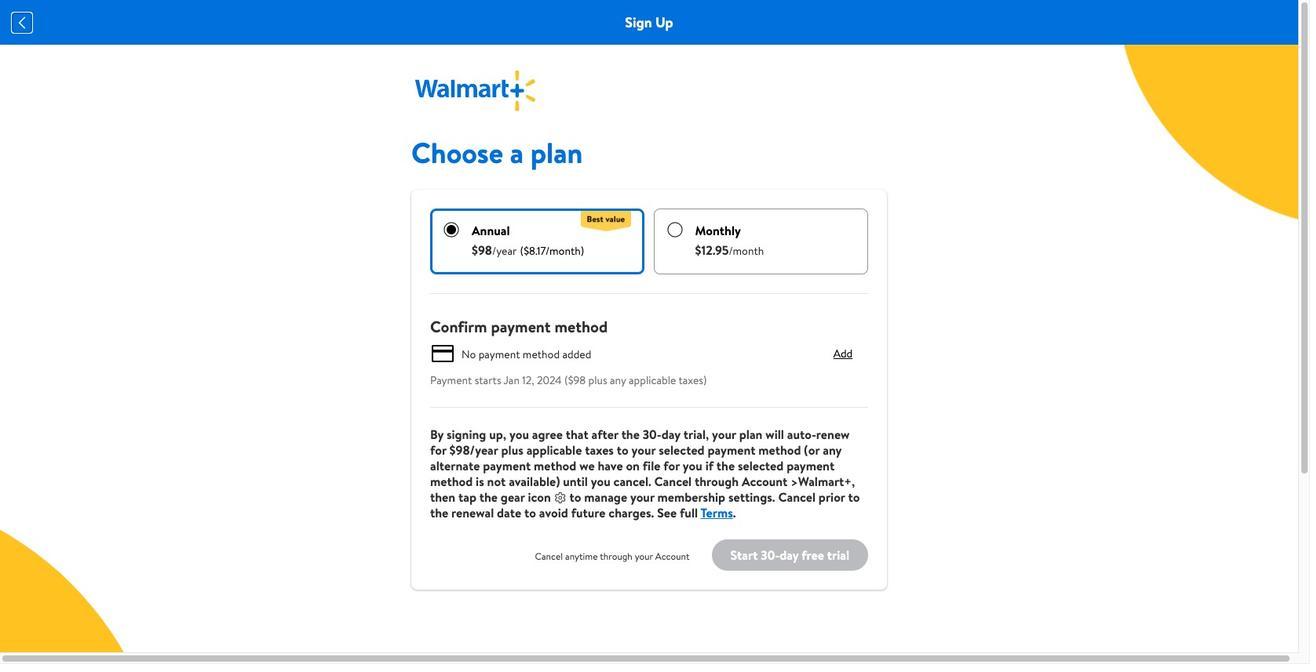 Task type: locate. For each thing, give the bounding box(es) containing it.
to manage your membership settings. cancel prior to the renewal date to avoid future charges. see full
[[430, 489, 860, 522]]

you right up,
[[509, 426, 529, 444]]

cancel.
[[614, 473, 651, 491]]

through right anytime
[[600, 550, 633, 564]]

tap
[[458, 489, 476, 506]]

cancel inside plus applicable taxes to your selected payment method (or any alternate payment method we have on file for you if the selected payment method is not available) until you cancel. cancel through account >walmart+, then tap the gear icon
[[654, 473, 692, 491]]

full
[[680, 505, 698, 522]]

1 horizontal spatial any
[[823, 442, 842, 459]]

the inside to manage your membership settings. cancel prior to the renewal date to avoid future charges. see full
[[430, 505, 448, 522]]

starts
[[475, 373, 501, 389]]

for
[[430, 442, 446, 459], [663, 458, 680, 475]]

1 horizontal spatial cancel
[[654, 473, 692, 491]]

0 vertical spatial account
[[742, 473, 788, 491]]

1 vertical spatial plus
[[501, 442, 523, 459]]

method left (or
[[759, 442, 801, 459]]

cancel
[[654, 473, 692, 491], [778, 489, 816, 506], [535, 550, 563, 564]]

0 horizontal spatial day
[[661, 426, 680, 444]]

cancel left anytime
[[535, 550, 563, 564]]

cancel anytime through your account
[[535, 550, 690, 564]]

added
[[562, 347, 591, 362]]

if
[[705, 458, 714, 475]]

/month
[[729, 243, 764, 259]]

payment up starts
[[479, 347, 520, 362]]

sign up
[[625, 13, 673, 32]]

see
[[657, 505, 677, 522]]

0 horizontal spatial plus
[[501, 442, 523, 459]]

by signing up, you agree that after the 30-day trial,
[[430, 426, 709, 444]]

you
[[509, 426, 529, 444], [683, 458, 702, 475], [591, 473, 611, 491]]

0 vertical spatial plus
[[588, 373, 607, 389]]

1 horizontal spatial for
[[663, 458, 680, 475]]

trial,
[[683, 426, 709, 444]]

up
[[655, 13, 673, 32]]

after
[[592, 426, 618, 444]]

you right until
[[591, 473, 611, 491]]

cancel inside to manage your membership settings. cancel prior to the renewal date to avoid future charges. see full
[[778, 489, 816, 506]]

file
[[643, 458, 660, 475]]

1 horizontal spatial through
[[695, 473, 739, 491]]

0 vertical spatial any
[[610, 373, 626, 389]]

method
[[555, 316, 608, 338], [523, 347, 560, 362], [759, 442, 801, 459], [534, 458, 576, 475], [430, 473, 473, 491]]

payment
[[491, 316, 551, 338], [479, 347, 520, 362], [708, 442, 755, 459], [483, 458, 531, 475], [787, 458, 835, 475]]

your right the trial,
[[712, 426, 736, 444]]

manage
[[584, 489, 627, 506]]

no payment method added
[[462, 347, 591, 362]]

confirm
[[430, 316, 487, 338]]

will
[[766, 426, 784, 444]]

30- up file on the bottom
[[643, 426, 661, 444]]

any right '($98'
[[610, 373, 626, 389]]

1 horizontal spatial plan
[[739, 426, 763, 444]]

account down see on the bottom right of page
[[655, 550, 690, 564]]

account
[[742, 473, 788, 491], [655, 550, 690, 564]]

plus inside plus applicable taxes to your selected payment method (or any alternate payment method we have on file for you if the selected payment method is not available) until you cancel. cancel through account >walmart+, then tap the gear icon
[[501, 442, 523, 459]]

any right (or
[[823, 442, 842, 459]]

start 30-day free trial button
[[712, 540, 868, 571]]

selected
[[659, 442, 705, 459], [738, 458, 784, 475]]

start 30-day free trial
[[730, 547, 849, 564]]

applicable
[[629, 373, 676, 389], [526, 442, 582, 459]]

available)
[[509, 473, 560, 491]]

0 vertical spatial through
[[695, 473, 739, 491]]

1 horizontal spatial plus
[[588, 373, 607, 389]]

your left see on the bottom right of page
[[630, 489, 654, 506]]

your up cancel.
[[632, 442, 656, 459]]

0 horizontal spatial for
[[430, 442, 446, 459]]

taxes)
[[679, 373, 707, 389]]

on
[[626, 458, 640, 475]]

you left if at the right of page
[[683, 458, 702, 475]]

the left tap
[[430, 505, 448, 522]]

2 horizontal spatial cancel
[[778, 489, 816, 506]]

to right prior
[[848, 489, 860, 506]]

best value plan image
[[581, 210, 631, 232]]

through
[[695, 473, 739, 491], [600, 550, 633, 564]]

choose a plan
[[411, 133, 583, 173]]

plan
[[530, 133, 583, 173], [739, 426, 763, 444]]

(
[[520, 243, 524, 259]]

1 horizontal spatial 30-
[[761, 547, 780, 564]]

1 vertical spatial applicable
[[526, 442, 582, 459]]

payment up 'gear'
[[483, 458, 531, 475]]

1 horizontal spatial day
[[780, 547, 799, 564]]

any inside plus applicable taxes to your selected payment method (or any alternate payment method we have on file for you if the selected payment method is not available) until you cancel. cancel through account >walmart+, then tap the gear icon
[[823, 442, 842, 459]]

account down will
[[742, 473, 788, 491]]

icon
[[528, 489, 551, 506]]

1 horizontal spatial account
[[742, 473, 788, 491]]

0 vertical spatial 30-
[[643, 426, 661, 444]]

to right avoid
[[570, 489, 581, 506]]

for left the signing in the bottom of the page
[[430, 442, 446, 459]]

30- right start
[[761, 547, 780, 564]]

selected up settings.
[[738, 458, 784, 475]]

to
[[617, 442, 629, 459], [570, 489, 581, 506], [848, 489, 860, 506], [524, 505, 536, 522]]

through up terms
[[695, 473, 739, 491]]

settings.
[[728, 489, 775, 506]]

your
[[712, 426, 736, 444], [632, 442, 656, 459], [630, 489, 654, 506], [635, 550, 653, 564]]

applicable left taxes)
[[629, 373, 676, 389]]

0 horizontal spatial account
[[655, 550, 690, 564]]

account inside plus applicable taxes to your selected payment method (or any alternate payment method we have on file for you if the selected payment method is not available) until you cancel. cancel through account >walmart+, then tap the gear icon
[[742, 473, 788, 491]]

1 vertical spatial 30-
[[761, 547, 780, 564]]

1 vertical spatial day
[[780, 547, 799, 564]]

to right date in the bottom of the page
[[524, 505, 536, 522]]

for right file on the bottom
[[663, 458, 680, 475]]

annual $98 /year ( $8.17/month )
[[472, 222, 584, 259]]

payment
[[430, 373, 472, 389]]

0 horizontal spatial cancel
[[535, 550, 563, 564]]

payment up no payment method added
[[491, 316, 551, 338]]

method left is
[[430, 473, 473, 491]]

for inside plus applicable taxes to your selected payment method (or any alternate payment method we have on file for you if the selected payment method is not available) until you cancel. cancel through account >walmart+, then tap the gear icon
[[663, 458, 680, 475]]

trial
[[827, 547, 849, 564]]

30-
[[643, 426, 661, 444], [761, 547, 780, 564]]

terms
[[701, 505, 733, 522]]

cancel left prior
[[778, 489, 816, 506]]

cancel up see on the bottom right of page
[[654, 473, 692, 491]]

1 horizontal spatial applicable
[[629, 373, 676, 389]]

the
[[621, 426, 640, 444], [717, 458, 735, 475], [479, 489, 498, 506], [430, 505, 448, 522]]

payment down auto- at the right bottom of the page
[[787, 458, 835, 475]]

selected left if at the right of page
[[659, 442, 705, 459]]

anytime
[[565, 550, 598, 564]]

plus
[[588, 373, 607, 389], [501, 442, 523, 459]]

0 horizontal spatial 30-
[[643, 426, 661, 444]]

membership
[[657, 489, 725, 506]]

day left the trial,
[[661, 426, 680, 444]]

0 horizontal spatial through
[[600, 550, 633, 564]]

$8.17/month
[[524, 243, 581, 259]]

applicable up available) in the bottom left of the page
[[526, 442, 582, 459]]

1 horizontal spatial selected
[[738, 458, 784, 475]]

None radio
[[444, 222, 459, 238], [667, 222, 683, 238], [444, 222, 459, 238], [667, 222, 683, 238]]

plus up not
[[501, 442, 523, 459]]

a
[[510, 133, 524, 173]]

2024
[[537, 373, 562, 389]]

avoid
[[539, 505, 568, 522]]

to right 'taxes'
[[617, 442, 629, 459]]

plan right a
[[530, 133, 583, 173]]

0 horizontal spatial plan
[[530, 133, 583, 173]]

back image
[[13, 13, 31, 32]]

1 vertical spatial through
[[600, 550, 633, 564]]

0 horizontal spatial applicable
[[526, 442, 582, 459]]

sign
[[625, 13, 652, 32]]

your inside plus applicable taxes to your selected payment method (or any alternate payment method we have on file for you if the selected payment method is not available) until you cancel. cancel through account >walmart+, then tap the gear icon
[[632, 442, 656, 459]]

day
[[661, 426, 680, 444], [780, 547, 799, 564]]

1 vertical spatial plan
[[739, 426, 763, 444]]

1 vertical spatial any
[[823, 442, 842, 459]]

date
[[497, 505, 521, 522]]

prior
[[819, 489, 845, 506]]

any
[[610, 373, 626, 389], [823, 442, 842, 459]]

day left free
[[780, 547, 799, 564]]

up,
[[489, 426, 506, 444]]

plan left will
[[739, 426, 763, 444]]

plus right '($98'
[[588, 373, 607, 389]]

0 horizontal spatial any
[[610, 373, 626, 389]]



Task type: vqa. For each thing, say whether or not it's contained in the screenshot.
day inside "Button"
yes



Task type: describe. For each thing, give the bounding box(es) containing it.
your down charges.
[[635, 550, 653, 564]]

choose a plan group
[[430, 209, 868, 275]]

gear
[[501, 489, 525, 506]]

0 horizontal spatial you
[[509, 426, 529, 444]]

$12.95
[[695, 242, 729, 259]]

2 horizontal spatial you
[[683, 458, 702, 475]]

agree
[[532, 426, 563, 444]]

have
[[598, 458, 623, 475]]

choose
[[411, 133, 503, 173]]

annual
[[472, 222, 510, 239]]

is
[[476, 473, 484, 491]]

payment starts jan 12, 2024 ($98 plus any applicable taxes)
[[430, 373, 707, 389]]

0 vertical spatial plan
[[530, 133, 583, 173]]

method up 2024
[[523, 347, 560, 362]]

0 vertical spatial day
[[661, 426, 680, 444]]

1 horizontal spatial you
[[591, 473, 611, 491]]

confirm payment method
[[430, 316, 608, 338]]

$12.95 /month
[[695, 242, 764, 259]]

that
[[566, 426, 589, 444]]

renew
[[816, 426, 850, 444]]

(or
[[804, 442, 820, 459]]

we
[[579, 458, 595, 475]]

charges.
[[609, 505, 654, 522]]

)
[[581, 243, 584, 259]]

then
[[430, 489, 455, 506]]

future
[[571, 505, 606, 522]]

add button
[[818, 341, 868, 367]]

the right if at the right of page
[[717, 458, 735, 475]]

walmart+ logo image
[[411, 70, 539, 113]]

your inside to manage your membership settings. cancel prior to the renewal date to avoid future charges. see full
[[630, 489, 654, 506]]

auto-
[[787, 426, 816, 444]]

to inside plus applicable taxes to your selected payment method (or any alternate payment method we have on file for you if the selected payment method is not available) until you cancel. cancel through account >walmart+, then tap the gear icon
[[617, 442, 629, 459]]

taxes
[[585, 442, 614, 459]]

until
[[563, 473, 588, 491]]

your plan will auto-renew for
[[430, 426, 850, 459]]

plan inside your plan will auto-renew for
[[739, 426, 763, 444]]

day inside "button"
[[780, 547, 799, 564]]

applicable inside plus applicable taxes to your selected payment method (or any alternate payment method we have on file for you if the selected payment method is not available) until you cancel. cancel through account >walmart+, then tap the gear icon
[[526, 442, 582, 459]]

start
[[730, 547, 758, 564]]

no
[[462, 347, 476, 362]]

free
[[802, 547, 824, 564]]

alternate
[[430, 458, 480, 475]]

signing
[[447, 426, 486, 444]]

0 horizontal spatial selected
[[659, 442, 705, 459]]

$98
[[472, 242, 492, 259]]

($98
[[564, 373, 586, 389]]

not
[[487, 473, 506, 491]]

>walmart+,
[[791, 473, 855, 491]]

plus applicable taxes to your selected payment method (or any alternate payment method we have on file for you if the selected payment method is not available) until you cancel. cancel through account >walmart+, then tap the gear icon
[[430, 442, 855, 506]]

for inside your plan will auto-renew for
[[430, 442, 446, 459]]

terms .
[[701, 505, 736, 522]]

by
[[430, 426, 444, 444]]

1 vertical spatial account
[[655, 550, 690, 564]]

jan
[[504, 373, 520, 389]]

monthly
[[695, 222, 741, 239]]

payment left will
[[708, 442, 755, 459]]

add
[[833, 346, 853, 362]]

30- inside "button"
[[761, 547, 780, 564]]

the right 'after'
[[621, 426, 640, 444]]

your inside your plan will auto-renew for
[[712, 426, 736, 444]]

/year
[[492, 243, 517, 259]]

terms link
[[701, 505, 733, 522]]

12,
[[522, 373, 534, 389]]

method up added
[[555, 316, 608, 338]]

through inside plus applicable taxes to your selected payment method (or any alternate payment method we have on file for you if the selected payment method is not available) until you cancel. cancel through account >walmart+, then tap the gear icon
[[695, 473, 739, 491]]

0 vertical spatial applicable
[[629, 373, 676, 389]]

renewal
[[451, 505, 494, 522]]

the right tap
[[479, 489, 498, 506]]

.
[[733, 505, 736, 522]]

method left we
[[534, 458, 576, 475]]

$98/year
[[449, 442, 498, 459]]



